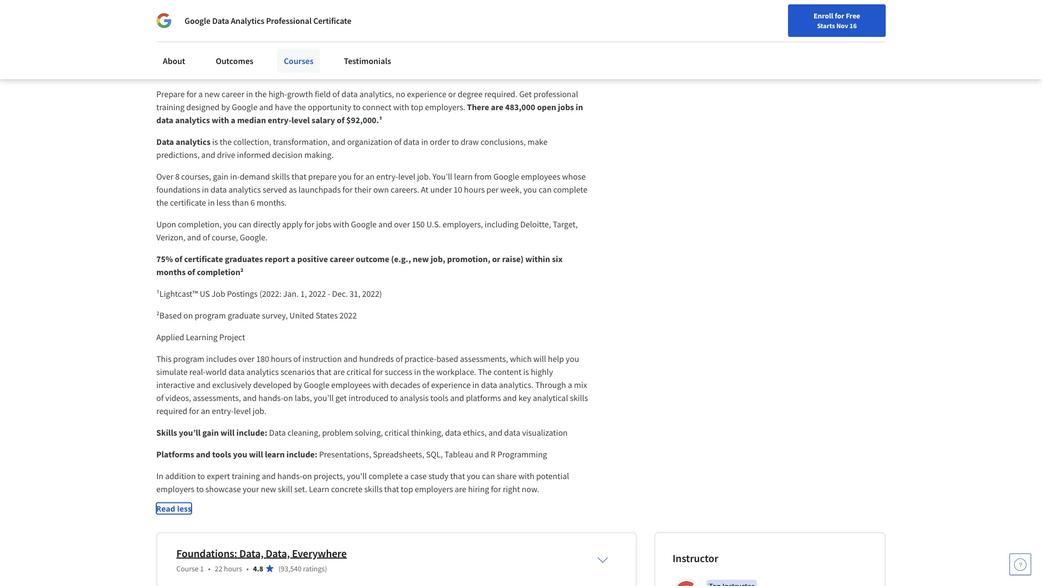 Task type: vqa. For each thing, say whether or not it's contained in the screenshot.
first list box from the top of the the autocomplete results "list box"
no



Task type: describe. For each thing, give the bounding box(es) containing it.
draw
[[461, 137, 479, 148]]

93,540
[[281, 564, 302, 574]]

share
[[497, 471, 517, 482]]

hours inside over 8 courses, gain in-demand skills that prepare you for an entry-level job. you'll learn from google employees whose foundations in data analytics served as launchpads for their own careers. at under 10 hours per week, you can complete the certificate in less than 6 months.
[[464, 185, 485, 196]]

0 horizontal spatial hours
[[224, 564, 242, 574]]

tools inside this program includes over 180 hours of instruction and hundreds of practice-based assessments, which will help you simulate real-world data analytics scenarios that are critical for success in the workplace. the content is highly interactive and exclusively developed by google employees with decades of experience in data analytics. through a mix of videos, assessments, and hands-on labs, you'll get introduced to analysis tools and platforms and key analytical skills required for an entry-level job.
[[431, 393, 449, 404]]

verizon,
[[156, 232, 185, 243]]

find
[[710, 34, 724, 44]]

mix
[[574, 380, 588, 391]]

than
[[232, 198, 249, 209]]

by inside prepare for a new career in the high-growth field of data analytics, no experience or degree required. get professional training designed by google and have the opportunity to connect with top employers.
[[221, 102, 230, 113]]

starts
[[818, 21, 836, 30]]

no
[[396, 89, 406, 100]]

a inside the in addition to expert training and hands-on projects, you'll complete a case study that you can share with potential employers to showcase your new skill set. learn concrete skills that top employers are hiring for right now.
[[405, 471, 409, 482]]

read less
[[156, 504, 192, 514]]

and down the analytics.
[[503, 393, 517, 404]]

in up "platforms"
[[473, 380, 480, 391]]

are inside the in addition to expert training and hands-on projects, you'll complete a case study that you can share with potential employers to showcase your new skill set. learn concrete skills that top employers are hiring for right now.
[[455, 485, 467, 495]]

outcome
[[356, 254, 390, 265]]

testimonials
[[344, 55, 392, 66]]

decision
[[272, 150, 303, 161]]

for link
[[156, 0, 221, 22]]

the inside over 8 courses, gain in-demand skills that prepare you for an entry-level job. you'll learn from google employees whose foundations in data analytics served as launchpads for their own careers. at under 10 hours per week, you can complete the certificate in less than 6 months.
[[156, 198, 168, 209]]

data left 'ethics,'
[[445, 428, 462, 439]]

of up scenarios
[[294, 354, 301, 365]]

your inside the in addition to expert training and hands-on projects, you'll complete a case study that you can share with potential employers to showcase your new skill set. learn concrete skills that top employers are hiring for right now.
[[243, 485, 259, 495]]

of up analysis
[[422, 380, 430, 391]]

less inside over 8 courses, gain in-demand skills that prepare you for an entry-level job. you'll learn from google employees whose foundations in data analytics served as launchpads for their own careers. at under 10 hours per week, you can complete the certificate in less than 6 months.
[[217, 198, 230, 209]]

career
[[757, 34, 778, 44]]

or inside prepare for a new career in the high-growth field of data analytics, no experience or degree required. get professional training designed by google and have the opportunity to connect with top employers.
[[449, 89, 456, 100]]

and down real- at the bottom of the page
[[197, 380, 211, 391]]

0 horizontal spatial professional
[[156, 56, 237, 75]]

prepare for a new career in the high-growth field of data analytics, no experience or degree required. get professional training designed by google and have the opportunity to connect with top employers.
[[156, 89, 580, 113]]

help
[[548, 354, 564, 365]]

data inside is the collection, transformation, and organization of data in order to draw conclusions, make predictions, and drive informed decision making.
[[404, 137, 420, 148]]

case
[[411, 471, 427, 482]]

0 horizontal spatial data
[[156, 137, 174, 148]]

in inside is the collection, transformation, and organization of data in order to draw conclusions, make predictions, and drive informed decision making.
[[422, 137, 428, 148]]

google image
[[156, 13, 172, 28]]

1 vertical spatial -
[[328, 289, 331, 300]]

sql,
[[426, 450, 443, 461]]

training inside the in addition to expert training and hands-on projects, you'll complete a case study that you can share with potential employers to showcase your new skill set. learn concrete skills that top employers are hiring for right now.
[[232, 471, 260, 482]]

and up expert
[[196, 450, 211, 461]]

skills inside this program includes over 180 hours of instruction and hundreds of practice-based assessments, which will help you simulate real-world data analytics scenarios that are critical for success in the workplace. the content is highly interactive and exclusively developed by google employees with decades of experience in data analytics. through a mix of videos, assessments, and hands-on labs, you'll get introduced to analysis tools and platforms and key analytical skills required for an entry-level job.
[[570, 393, 589, 404]]

and right 'ethics,'
[[489, 428, 503, 439]]

on inside this program includes over 180 hours of instruction and hundreds of practice-based assessments, which will help you simulate real-world data analytics scenarios that are critical for success in the workplace. the content is highly interactive and exclusively developed by google employees with decades of experience in data analytics. through a mix of videos, assessments, and hands-on labs, you'll get introduced to analysis tools and platforms and key analytical skills required for an entry-level job.
[[284, 393, 293, 404]]

of inside upon completion, you can directly apply for jobs with google and over 150 u.s. employers, including deloitte, target, verizon, and of course, google.
[[203, 232, 210, 243]]

²based
[[156, 311, 182, 322]]

google inside prepare for a new career in the high-growth field of data analytics, no experience or degree required. get professional training designed by google and have the opportunity to connect with top employers.
[[232, 102, 258, 113]]

highly
[[531, 367, 553, 378]]

presentations,
[[319, 450, 372, 461]]

1
[[200, 564, 204, 574]]

over
[[156, 172, 174, 182]]

analytics up predictions,
[[176, 137, 211, 148]]

1 horizontal spatial 8
[[318, 56, 326, 75]]

2 vertical spatial will
[[249, 450, 263, 461]]

states
[[316, 311, 338, 322]]

analysis
[[400, 393, 429, 404]]

to left showcase
[[196, 485, 204, 495]]

and down completion,
[[187, 232, 201, 243]]

of inside prepare for a new career in the high-growth field of data analytics, no experience or degree required. get professional training designed by google and have the opportunity to connect with top employers.
[[333, 89, 340, 100]]

course
[[177, 564, 199, 574]]

designed
[[186, 102, 220, 113]]

based
[[437, 354, 459, 365]]

level inside over 8 courses, gain in-demand skills that prepare you for an entry-level job. you'll learn from google employees whose foundations in data analytics served as launchpads for their own careers. at under 10 hours per week, you can complete the certificate in less than 6 months.
[[399, 172, 416, 182]]

0 vertical spatial on
[[184, 311, 193, 322]]

in down practice-
[[414, 367, 421, 378]]

promotion,
[[447, 254, 491, 265]]

0 horizontal spatial -
[[310, 56, 315, 75]]

skills inside the in addition to expert training and hands-on projects, you'll complete a case study that you can share with potential employers to showcase your new skill set. learn concrete skills that top employers are hiring for right now.
[[365, 485, 383, 495]]

career inside prepare for a new career in the high-growth field of data analytics, no experience or degree required. get professional training designed by google and have the opportunity to connect with top employers.
[[222, 89, 245, 100]]

is inside this program includes over 180 hours of instruction and hundreds of practice-based assessments, which will help you simulate real-world data analytics scenarios that are critical for success in the workplace. the content is highly interactive and exclusively developed by google employees with decades of experience in data analytics. through a mix of videos, assessments, and hands-on labs, you'll get introduced to analysis tools and platforms and key analytical skills required for an entry-level job.
[[524, 367, 529, 378]]

you up showcase
[[233, 450, 247, 461]]

you inside upon completion, you can directly apply for jobs with google and over 150 u.s. employers, including deloitte, target, verizon, and of course, google.
[[223, 219, 237, 230]]

2 • from the left
[[247, 564, 249, 574]]

have
[[275, 102, 293, 113]]

to left expert
[[198, 471, 205, 482]]

the inside this program includes over 180 hours of instruction and hundreds of practice-based assessments, which will help you simulate real-world data analytics scenarios that are critical for success in the workplace. the content is highly interactive and exclusively developed by google employees with decades of experience in data analytics. through a mix of videos, assessments, and hands-on labs, you'll get introduced to analysis tools and platforms and key analytical skills required for an entry-level job.
[[423, 367, 435, 378]]

applied learning project
[[156, 332, 245, 343]]

that down 'spreadsheets,'
[[384, 485, 399, 495]]

the down growth
[[294, 102, 306, 113]]

1 horizontal spatial professional
[[266, 15, 312, 26]]

or inside 75% of certificate graduates report a positive career outcome (e.g., new job, promotion, or raise) within six months of completion²
[[493, 254, 501, 265]]

practice-
[[405, 354, 437, 365]]

graduate
[[228, 311, 260, 322]]

growth
[[287, 89, 313, 100]]

to inside prepare for a new career in the high-growth field of data analytics, no experience or degree required. get professional training designed by google and have the opportunity to connect with top employers.
[[353, 102, 361, 113]]

data inside over 8 courses, gain in-demand skills that prepare you for an entry-level job. you'll learn from google employees whose foundations in data analytics served as launchpads for their own careers. at under 10 hours per week, you can complete the certificate in less than 6 months.
[[211, 185, 227, 196]]

and left hundreds at the bottom left of the page
[[344, 354, 358, 365]]

course,
[[212, 232, 238, 243]]

data inside prepare for a new career in the high-growth field of data analytics, no experience or degree required. get professional training designed by google and have the opportunity to connect with top employers.
[[342, 89, 358, 100]]

certificate inside over 8 courses, gain in-demand skills that prepare you for an entry-level job. you'll learn from google employees whose foundations in data analytics served as launchpads for their own careers. at under 10 hours per week, you can complete the certificate in less than 6 months.
[[170, 198, 206, 209]]

professional certificate - 8 course series
[[156, 56, 412, 75]]

the
[[478, 367, 492, 378]]

you right week,
[[524, 185, 537, 196]]

in addition to expert training and hands-on projects, you'll complete a case study that you can share with potential employers to showcase your new skill set. learn concrete skills that top employers are hiring for right now.
[[156, 471, 571, 495]]

1 vertical spatial critical
[[385, 428, 410, 439]]

a inside prepare for a new career in the high-growth field of data analytics, no experience or degree required. get professional training designed by google and have the opportunity to connect with top employers.
[[199, 89, 203, 100]]

data analytics
[[156, 137, 211, 148]]

and left the 150
[[379, 219, 393, 230]]

a inside 'there are 483,000 open jobs in data analytics with a median entry-level salary of $92,000.¹'
[[231, 115, 236, 126]]

with inside upon completion, you can directly apply for jobs with google and over 150 u.s. employers, including deloitte, target, verizon, and of course, google.
[[333, 219, 350, 230]]

foundations
[[156, 185, 200, 196]]

you inside this program includes over 180 hours of instruction and hundreds of practice-based assessments, which will help you simulate real-world data analytics scenarios that are critical for success in the workplace. the content is highly interactive and exclusively developed by google employees with decades of experience in data analytics. through a mix of videos, assessments, and hands-on labs, you'll get introduced to analysis tools and platforms and key analytical skills required for an entry-level job.
[[566, 354, 580, 365]]

you'll
[[433, 172, 453, 182]]

whose
[[563, 172, 586, 182]]

of up required
[[156, 393, 164, 404]]

completion,
[[178, 219, 222, 230]]

that inside over 8 courses, gain in-demand skills that prepare you for an entry-level job. you'll learn from google employees whose foundations in data analytics served as launchpads for their own careers. at under 10 hours per week, you can complete the certificate in less than 6 months.
[[292, 172, 307, 182]]

foundations:
[[177, 547, 237, 561]]

for inside upon completion, you can directly apply for jobs with google and over 150 u.s. employers, including deloitte, target, verizon, and of course, google.
[[304, 219, 315, 230]]

1 vertical spatial will
[[221, 428, 235, 439]]

platforms
[[466, 393, 502, 404]]

1 employers from the left
[[156, 485, 195, 495]]

31,
[[350, 289, 361, 300]]

6
[[251, 198, 255, 209]]

critical inside this program includes over 180 hours of instruction and hundreds of practice-based assessments, which will help you simulate real-world data analytics scenarios that are critical for success in the workplace. the content is highly interactive and exclusively developed by google employees with decades of experience in data analytics. through a mix of videos, assessments, and hands-on labs, you'll get introduced to analysis tools and platforms and key analytical skills required for an entry-level job.
[[347, 367, 372, 378]]

180
[[256, 354, 269, 365]]

labs,
[[295, 393, 312, 404]]

in-
[[230, 172, 240, 182]]

of right 75%
[[175, 254, 183, 265]]

that right study
[[451, 471, 465, 482]]

decades
[[391, 380, 421, 391]]

with inside the in addition to expert training and hands-on projects, you'll complete a case study that you can share with potential employers to showcase your new skill set. learn concrete skills that top employers are hiring for right now.
[[519, 471, 535, 482]]

week,
[[501, 185, 522, 196]]

english
[[835, 34, 861, 45]]

are inside this program includes over 180 hours of instruction and hundreds of practice-based assessments, which will help you simulate real-world data analytics scenarios that are critical for success in the workplace. the content is highly interactive and exclusively developed by google employees with decades of experience in data analytics. through a mix of videos, assessments, and hands-on labs, you'll get introduced to analysis tools and platforms and key analytical skills required for an entry-level job.
[[333, 367, 345, 378]]

instructor
[[673, 552, 719, 566]]

help center image
[[1015, 558, 1028, 571]]

1 vertical spatial include:
[[287, 450, 318, 461]]

data down the the
[[481, 380, 498, 391]]

by inside this program includes over 180 hours of instruction and hundreds of practice-based assessments, which will help you simulate real-world data analytics scenarios that are critical for success in the workplace. the content is highly interactive and exclusively developed by google employees with decades of experience in data analytics. through a mix of videos, assessments, and hands-on labs, you'll get introduced to analysis tools and platforms and key analytical skills required for an entry-level job.
[[294, 380, 302, 391]]

complete inside the in addition to expert training and hands-on projects, you'll complete a case study that you can share with potential employers to showcase your new skill set. learn concrete skills that top employers are hiring for right now.
[[369, 471, 403, 482]]

0 horizontal spatial tools
[[212, 450, 231, 461]]

(e.g.,
[[391, 254, 411, 265]]

2022 for 1,
[[309, 289, 326, 300]]

enroll for free starts nov 16
[[814, 11, 861, 30]]

of up success
[[396, 354, 403, 365]]

¹lightcast™
[[156, 289, 198, 300]]

can inside the in addition to expert training and hands-on projects, you'll complete a case study that you can share with potential employers to showcase your new skill set. learn concrete skills that top employers are hiring for right now.
[[482, 471, 495, 482]]

in up completion,
[[208, 198, 215, 209]]

in inside prepare for a new career in the high-growth field of data analytics, no experience or degree required. get professional training designed by google and have the opportunity to connect with top employers.
[[246, 89, 253, 100]]

level inside this program includes over 180 hours of instruction and hundreds of practice-based assessments, which will help you simulate real-world data analytics scenarios that are critical for success in the workplace. the content is highly interactive and exclusively developed by google employees with decades of experience in data analytics. through a mix of videos, assessments, and hands-on labs, you'll get introduced to analysis tools and platforms and key analytical skills required for an entry-level job.
[[234, 406, 251, 417]]

for inside prepare for a new career in the high-growth field of data analytics, no experience or degree required. get professional training designed by google and have the opportunity to connect with top employers.
[[187, 89, 197, 100]]

for down hundreds at the bottom left of the page
[[373, 367, 383, 378]]

conclusions,
[[481, 137, 526, 148]]

in down courses,
[[202, 185, 209, 196]]

in inside 'there are 483,000 open jobs in data analytics with a median entry-level salary of $92,000.¹'
[[576, 102, 584, 113]]

0 vertical spatial data
[[212, 15, 229, 26]]

of right months
[[188, 267, 195, 278]]

course
[[329, 56, 372, 75]]

an inside this program includes over 180 hours of instruction and hundreds of practice-based assessments, which will help you simulate real-world data analytics scenarios that are critical for success in the workplace. the content is highly interactive and exclusively developed by google employees with decades of experience in data analytics. through a mix of videos, assessments, and hands-on labs, you'll get introduced to analysis tools and platforms and key analytical skills required for an entry-level job.
[[201, 406, 210, 417]]

to inside this program includes over 180 hours of instruction and hundreds of practice-based assessments, which will help you simulate real-world data analytics scenarios that are critical for success in the workplace. the content is highly interactive and exclusively developed by google employees with decades of experience in data analytics. through a mix of videos, assessments, and hands-on labs, you'll get introduced to analysis tools and platforms and key analytical skills required for an entry-level job.
[[391, 393, 398, 404]]

1 horizontal spatial certificate
[[314, 15, 352, 26]]

required
[[156, 406, 187, 417]]

simulate
[[156, 367, 188, 378]]

read
[[156, 504, 175, 514]]

analytical
[[533, 393, 569, 404]]

employees inside this program includes over 180 hours of instruction and hundreds of practice-based assessments, which will help you simulate real-world data analytics scenarios that are critical for success in the workplace. the content is highly interactive and exclusively developed by google employees with decades of experience in data analytics. through a mix of videos, assessments, and hands-on labs, you'll get introduced to analysis tools and platforms and key analytical skills required for an entry-level job.
[[332, 380, 371, 391]]

salary
[[312, 115, 335, 126]]

skills you'll gain will include: data cleaning, problem solving, critical thinking, data ethics, and data visualization
[[156, 428, 568, 439]]

jobs inside upon completion, you can directly apply for jobs with google and over 150 u.s. employers, including deloitte, target, verizon, and of course, google.
[[316, 219, 332, 230]]

entry- inside 'there are 483,000 open jobs in data analytics with a median entry-level salary of $92,000.¹'
[[268, 115, 292, 126]]

coursera career certificate image
[[681, 0, 862, 32]]

testimonials link
[[338, 49, 398, 73]]

google inside this program includes over 180 hours of instruction and hundreds of practice-based assessments, which will help you simulate real-world data analytics scenarios that are critical for success in the workplace. the content is highly interactive and exclusively developed by google employees with decades of experience in data analytics. through a mix of videos, assessments, and hands-on labs, you'll get introduced to analysis tools and platforms and key analytical skills required for an entry-level job.
[[304, 380, 330, 391]]

training inside prepare for a new career in the high-growth field of data analytics, no experience or degree required. get professional training designed by google and have the opportunity to connect with top employers.
[[156, 102, 185, 113]]

you inside the in addition to expert training and hands-on projects, you'll complete a case study that you can share with potential employers to showcase your new skill set. learn concrete skills that top employers are hiring for right now.
[[467, 471, 481, 482]]

ratings
[[303, 564, 325, 574]]

0 horizontal spatial certificate
[[240, 56, 307, 75]]

2 vertical spatial data
[[269, 428, 286, 439]]

postings
[[227, 289, 258, 300]]

and up the "making."
[[332, 137, 346, 148]]

that inside this program includes over 180 hours of instruction and hundreds of practice-based assessments, which will help you simulate real-world data analytics scenarios that are critical for success in the workplace. the content is highly interactive and exclusively developed by google employees with decades of experience in data analytics. through a mix of videos, assessments, and hands-on labs, you'll get introduced to analysis tools and platforms and key analytical skills required for an entry-level job.
[[317, 367, 332, 378]]

foundations: data, data, everywhere link
[[177, 547, 347, 561]]

2 data, from the left
[[266, 547, 290, 561]]

for
[[161, 5, 173, 16]]

level inside 'there are 483,000 open jobs in data analytics with a median entry-level salary of $92,000.¹'
[[292, 115, 310, 126]]

about
[[163, 55, 185, 66]]

0 horizontal spatial you'll
[[179, 428, 201, 439]]

1 data, from the left
[[240, 547, 264, 561]]

visualization
[[523, 428, 568, 439]]

course 1 • 22 hours •
[[177, 564, 249, 574]]

expert
[[207, 471, 230, 482]]

complete inside over 8 courses, gain in-demand skills that prepare you for an entry-level job. you'll learn from google employees whose foundations in data analytics served as launchpads for their own careers. at under 10 hours per week, you can complete the certificate in less than 6 months.
[[554, 185, 588, 196]]

data up programming
[[505, 428, 521, 439]]

is the collection, transformation, and organization of data in order to draw conclusions, make predictions, and drive informed decision making.
[[156, 137, 550, 161]]

analytics,
[[360, 89, 394, 100]]

0 vertical spatial program
[[195, 311, 226, 322]]

showcase
[[206, 485, 241, 495]]

75% of certificate graduates report a positive career outcome (e.g., new job, promotion, or raise) within six months of completion²
[[156, 254, 565, 278]]

a inside this program includes over 180 hours of instruction and hundreds of practice-based assessments, which will help you simulate real-world data analytics scenarios that are critical for success in the workplace. the content is highly interactive and exclusively developed by google employees with decades of experience in data analytics. through a mix of videos, assessments, and hands-on labs, you'll get introduced to analysis tools and platforms and key analytical skills required for an entry-level job.
[[568, 380, 573, 391]]

get
[[520, 89, 532, 100]]

75%
[[156, 254, 173, 265]]

and down exclusively
[[243, 393, 257, 404]]

interactive
[[156, 380, 195, 391]]

a inside 75% of certificate graduates report a positive career outcome (e.g., new job, promotion, or raise) within six months of completion²
[[291, 254, 296, 265]]

per
[[487, 185, 499, 196]]

six
[[552, 254, 563, 265]]



Task type: locate. For each thing, give the bounding box(es) containing it.
outcomes link
[[209, 49, 260, 73]]

required.
[[485, 89, 518, 100]]

0 vertical spatial by
[[221, 102, 230, 113]]

for inside enroll for free starts nov 16
[[835, 11, 845, 21]]

2 vertical spatial level
[[234, 406, 251, 417]]

are down instruction
[[333, 367, 345, 378]]

google up median on the top
[[232, 102, 258, 113]]

of inside 'there are 483,000 open jobs in data analytics with a median entry-level salary of $92,000.¹'
[[337, 115, 345, 126]]

0 vertical spatial or
[[449, 89, 456, 100]]

shopping cart: 1 item image
[[789, 30, 810, 47]]

for up their
[[354, 172, 364, 182]]

a up designed
[[199, 89, 203, 100]]

program inside this program includes over 180 hours of instruction and hundreds of practice-based assessments, which will help you simulate real-world data analytics scenarios that are critical for success in the workplace. the content is highly interactive and exclusively developed by google employees with decades of experience in data analytics. through a mix of videos, assessments, and hands-on labs, you'll get introduced to analysis tools and platforms and key analytical skills required for an entry-level job.
[[173, 354, 205, 365]]

the left high-
[[255, 89, 267, 100]]

for down videos,
[[189, 406, 199, 417]]

including
[[485, 219, 519, 230]]

employers.
[[425, 102, 466, 113]]

upon
[[156, 219, 176, 230]]

0 vertical spatial include:
[[237, 428, 267, 439]]

you right help
[[566, 354, 580, 365]]

a
[[199, 89, 203, 100], [231, 115, 236, 126], [291, 254, 296, 265], [568, 380, 573, 391], [405, 471, 409, 482]]

0 horizontal spatial jobs
[[316, 219, 332, 230]]

- up growth
[[310, 56, 315, 75]]

new left the job,
[[413, 254, 429, 265]]

tableau
[[445, 450, 474, 461]]

certificate up high-
[[240, 56, 307, 75]]

a left mix
[[568, 380, 573, 391]]

on up set.
[[303, 471, 312, 482]]

months
[[156, 267, 186, 278]]

$92,000.¹
[[347, 115, 383, 126]]

courses link
[[278, 49, 320, 73]]

will inside this program includes over 180 hours of instruction and hundreds of practice-based assessments, which will help you simulate real-world data analytics scenarios that are critical for success in the workplace. the content is highly interactive and exclusively developed by google employees with decades of experience in data analytics. through a mix of videos, assessments, and hands-on labs, you'll get introduced to analysis tools and platforms and key analytical skills required for an entry-level job.
[[534, 354, 547, 365]]

positive
[[298, 254, 328, 265]]

experience inside this program includes over 180 hours of instruction and hundreds of practice-based assessments, which will help you simulate real-world data analytics scenarios that are critical for success in the workplace. the content is highly interactive and exclusively developed by google employees with decades of experience in data analytics. through a mix of videos, assessments, and hands-on labs, you'll get introduced to analysis tools and platforms and key analytical skills required for an entry-level job.
[[431, 380, 471, 391]]

professional
[[266, 15, 312, 26], [156, 56, 237, 75]]

certificate inside 75% of certificate graduates report a positive career outcome (e.g., new job, promotion, or raise) within six months of completion²
[[184, 254, 223, 265]]

0 vertical spatial skills
[[272, 172, 290, 182]]

for right the apply
[[304, 219, 315, 230]]

data left analytics
[[212, 15, 229, 26]]

and inside the in addition to expert training and hands-on projects, you'll complete a case study that you can share with potential employers to showcase your new skill set. learn concrete skills that top employers are hiring for right now.
[[262, 471, 276, 482]]

and left drive
[[201, 150, 215, 161]]

0 vertical spatial over
[[394, 219, 410, 230]]

in up median on the top
[[246, 89, 253, 100]]

0 horizontal spatial learn
[[265, 450, 285, 461]]

top inside prepare for a new career in the high-growth field of data analytics, no experience or degree required. get professional training designed by google and have the opportunity to connect with top employers.
[[411, 102, 424, 113]]

0 vertical spatial you'll
[[314, 393, 334, 404]]

2 horizontal spatial entry-
[[377, 172, 399, 182]]

within
[[526, 254, 551, 265]]

entry- inside over 8 courses, gain in-demand skills that prepare you for an entry-level job. you'll learn from google employees whose foundations in data analytics served as launchpads for their own careers. at under 10 hours per week, you can complete the certificate in less than 6 months.
[[377, 172, 399, 182]]

new inside prepare for a new career in the high-growth field of data analytics, no experience or degree required. get professional training designed by google and have the opportunity to connect with top employers.
[[205, 89, 220, 100]]

0 vertical spatial jobs
[[558, 102, 574, 113]]

1 horizontal spatial •
[[247, 564, 249, 574]]

1 horizontal spatial are
[[455, 485, 467, 495]]

• right 1
[[208, 564, 211, 574]]

level down exclusively
[[234, 406, 251, 417]]

hours right '180'
[[271, 354, 292, 365]]

0 vertical spatial critical
[[347, 367, 372, 378]]

can right week,
[[539, 185, 552, 196]]

will
[[534, 354, 547, 365], [221, 428, 235, 439], [249, 450, 263, 461]]

set.
[[294, 485, 307, 495]]

1 vertical spatial 8
[[175, 172, 180, 182]]

high-
[[269, 89, 287, 100]]

analytics inside 'there are 483,000 open jobs in data analytics with a median entry-level salary of $92,000.¹'
[[175, 115, 210, 126]]

is inside is the collection, transformation, and organization of data in order to draw conclusions, make predictions, and drive informed decision making.
[[212, 137, 218, 148]]

a left "case"
[[405, 471, 409, 482]]

completion²
[[197, 267, 244, 278]]

include: down 'cleaning,'
[[287, 450, 318, 461]]

0 horizontal spatial include:
[[237, 428, 267, 439]]

0 horizontal spatial entry-
[[212, 406, 234, 417]]

less inside button
[[177, 504, 192, 514]]

top down "case"
[[401, 485, 413, 495]]

median
[[237, 115, 266, 126]]

1 vertical spatial certificate
[[240, 56, 307, 75]]

make
[[528, 137, 548, 148]]

employees inside over 8 courses, gain in-demand skills that prepare you for an entry-level job. you'll learn from google employees whose foundations in data analytics served as launchpads for their own careers. at under 10 hours per week, you can complete the certificate in less than 6 months.
[[521, 172, 561, 182]]

entry- down have on the left of the page
[[268, 115, 292, 126]]

outcomes
[[216, 55, 254, 66]]

0 vertical spatial employees
[[521, 172, 561, 182]]

data left 'cleaning,'
[[269, 428, 286, 439]]

job. inside this program includes over 180 hours of instruction and hundreds of practice-based assessments, which will help you simulate real-world data analytics scenarios that are critical for success in the workplace. the content is highly interactive and exclusively developed by google employees with decades of experience in data analytics. through a mix of videos, assessments, and hands-on labs, you'll get introduced to analysis tools and platforms and key analytical skills required for an entry-level job.
[[253, 406, 267, 417]]

less left than
[[217, 198, 230, 209]]

free
[[847, 11, 861, 21]]

critical
[[347, 367, 372, 378], [385, 428, 410, 439]]

1 vertical spatial gain
[[203, 428, 219, 439]]

2 horizontal spatial are
[[491, 102, 504, 113]]

open
[[537, 102, 557, 113]]

courses
[[284, 55, 314, 66]]

0 horizontal spatial level
[[234, 406, 251, 417]]

learn up 10 at left
[[454, 172, 473, 182]]

0 vertical spatial professional
[[266, 15, 312, 26]]

top
[[411, 102, 424, 113], [401, 485, 413, 495]]

in left order
[[422, 137, 428, 148]]

1 horizontal spatial employers
[[415, 485, 453, 495]]

1 horizontal spatial is
[[524, 367, 529, 378]]

0 vertical spatial tools
[[431, 393, 449, 404]]

0 vertical spatial is
[[212, 137, 218, 148]]

connect
[[363, 102, 392, 113]]

professional up the prepare
[[156, 56, 237, 75]]

data, up the 4.8
[[240, 547, 264, 561]]

exclusively
[[212, 380, 252, 391]]

you'll inside this program includes over 180 hours of instruction and hundreds of practice-based assessments, which will help you simulate real-world data analytics scenarios that are critical for success in the workplace. the content is highly interactive and exclusively developed by google employees with decades of experience in data analytics. through a mix of videos, assessments, and hands-on labs, you'll get introduced to analysis tools and platforms and key analytical skills required for an entry-level job.
[[314, 393, 334, 404]]

0 vertical spatial assessments,
[[460, 354, 509, 365]]

for inside the in addition to expert training and hands-on projects, you'll complete a case study that you can share with potential employers to showcase your new skill set. learn concrete skills that top employers are hiring for right now.
[[491, 485, 502, 495]]

1 horizontal spatial will
[[249, 450, 263, 461]]

0 horizontal spatial 8
[[175, 172, 180, 182]]

4.8
[[253, 564, 263, 574]]

1 • from the left
[[208, 564, 211, 574]]

jobs inside 'there are 483,000 open jobs in data analytics with a median entry-level salary of $92,000.¹'
[[558, 102, 574, 113]]

0 horizontal spatial over
[[239, 354, 255, 365]]

entry- inside this program includes over 180 hours of instruction and hundreds of practice-based assessments, which will help you simulate real-world data analytics scenarios that are critical for success in the workplace. the content is highly interactive and exclusively developed by google employees with decades of experience in data analytics. through a mix of videos, assessments, and hands-on labs, you'll get introduced to analysis tools and platforms and key analytical skills required for an entry-level job.
[[212, 406, 234, 417]]

new inside the in addition to expert training and hands-on projects, you'll complete a case study that you can share with potential employers to showcase your new skill set. learn concrete skills that top employers are hiring for right now.
[[261, 485, 276, 495]]

by down scenarios
[[294, 380, 302, 391]]

are
[[491, 102, 504, 113], [333, 367, 345, 378], [455, 485, 467, 495]]

1 horizontal spatial can
[[482, 471, 495, 482]]

for left their
[[343, 185, 353, 196]]

program down us on the left
[[195, 311, 226, 322]]

and right expert
[[262, 471, 276, 482]]

with down designed
[[212, 115, 229, 126]]

complete down whose
[[554, 185, 588, 196]]

0 vertical spatial hours
[[464, 185, 485, 196]]

data,
[[240, 547, 264, 561], [266, 547, 290, 561]]

1 horizontal spatial training
[[232, 471, 260, 482]]

2 vertical spatial can
[[482, 471, 495, 482]]

at
[[421, 185, 429, 196]]

1 horizontal spatial hours
[[271, 354, 292, 365]]

with inside prepare for a new career in the high-growth field of data analytics, no experience or degree required. get professional training designed by google and have the opportunity to connect with top employers.
[[393, 102, 410, 113]]

0 horizontal spatial complete
[[369, 471, 403, 482]]

concrete
[[331, 485, 363, 495]]

job. down developed on the left bottom
[[253, 406, 267, 417]]

their
[[355, 185, 372, 196]]

career
[[222, 89, 245, 100], [330, 254, 354, 265]]

0 horizontal spatial on
[[184, 311, 193, 322]]

experience down workplace.
[[431, 380, 471, 391]]

employers down addition
[[156, 485, 195, 495]]

career inside 75% of certificate graduates report a positive career outcome (e.g., new job, promotion, or raise) within six months of completion²
[[330, 254, 354, 265]]

0 horizontal spatial assessments,
[[193, 393, 241, 404]]

0 vertical spatial will
[[534, 354, 547, 365]]

hours right "22"
[[224, 564, 242, 574]]

2 vertical spatial are
[[455, 485, 467, 495]]

1 vertical spatial training
[[232, 471, 260, 482]]

2 vertical spatial on
[[303, 471, 312, 482]]

an inside over 8 courses, gain in-demand skills that prepare you for an entry-level job. you'll learn from google employees whose foundations in data analytics served as launchpads for their own careers. at under 10 hours per week, you can complete the certificate in less than 6 months.
[[366, 172, 375, 182]]

1 vertical spatial or
[[493, 254, 501, 265]]

1 horizontal spatial your
[[725, 34, 740, 44]]

and left the r at left
[[475, 450, 489, 461]]

top inside the in addition to expert training and hands-on projects, you'll complete a case study that you can share with potential employers to showcase your new skill set. learn concrete skills that top employers are hiring for right now.
[[401, 485, 413, 495]]

1 horizontal spatial data
[[212, 15, 229, 26]]

new inside 75% of certificate graduates report a positive career outcome (e.g., new job, promotion, or raise) within six months of completion²
[[413, 254, 429, 265]]

career right positive
[[330, 254, 354, 265]]

1 vertical spatial is
[[524, 367, 529, 378]]

2022 for states
[[340, 311, 357, 322]]

for up designed
[[187, 89, 197, 100]]

your
[[725, 34, 740, 44], [243, 485, 259, 495]]

and down workplace.
[[451, 393, 465, 404]]

you right prepare
[[339, 172, 352, 182]]

or left raise)
[[493, 254, 501, 265]]

0 horizontal spatial 2022
[[309, 289, 326, 300]]

the down practice-
[[423, 367, 435, 378]]

gain inside over 8 courses, gain in-demand skills that prepare you for an entry-level job. you'll learn from google employees whose foundations in data analytics served as launchpads for their own careers. at under 10 hours per week, you can complete the certificate in less than 6 months.
[[213, 172, 229, 182]]

hours inside this program includes over 180 hours of instruction and hundreds of practice-based assessments, which will help you simulate real-world data analytics scenarios that are critical for success in the workplace. the content is highly interactive and exclusively developed by google employees with decades of experience in data analytics. through a mix of videos, assessments, and hands-on labs, you'll get introduced to analysis tools and platforms and key analytical skills required for an entry-level job.
[[271, 354, 292, 365]]

data up predictions,
[[156, 137, 174, 148]]

google right for
[[185, 15, 211, 26]]

success
[[385, 367, 413, 378]]

analytics up than
[[229, 185, 261, 196]]

0 horizontal spatial job.
[[253, 406, 267, 417]]

1 vertical spatial less
[[177, 504, 192, 514]]

2022 right 1,
[[309, 289, 326, 300]]

google down their
[[351, 219, 377, 230]]

jobs right the apply
[[316, 219, 332, 230]]

1 horizontal spatial complete
[[554, 185, 588, 196]]

certificate
[[314, 15, 352, 26], [240, 56, 307, 75]]

of down opportunity
[[337, 115, 345, 126]]

0 horizontal spatial data,
[[240, 547, 264, 561]]

skills up served
[[272, 172, 290, 182]]

0 vertical spatial less
[[217, 198, 230, 209]]

0 vertical spatial entry-
[[268, 115, 292, 126]]

analytics down '180'
[[247, 367, 279, 378]]

None search field
[[155, 29, 416, 50]]

1 vertical spatial learn
[[265, 450, 285, 461]]

potential
[[537, 471, 570, 482]]

2 horizontal spatial level
[[399, 172, 416, 182]]

to left draw on the top
[[452, 137, 459, 148]]

google inside upon completion, you can directly apply for jobs with google and over 150 u.s. employers, including deloitte, target, verizon, and of course, google.
[[351, 219, 377, 230]]

enroll
[[814, 11, 834, 21]]

training up showcase
[[232, 471, 260, 482]]

you
[[339, 172, 352, 182], [524, 185, 537, 196], [223, 219, 237, 230], [566, 354, 580, 365], [233, 450, 247, 461], [467, 471, 481, 482]]

1 vertical spatial top
[[401, 485, 413, 495]]

hands- inside the in addition to expert training and hands-on projects, you'll complete a case study that you can share with potential employers to showcase your new skill set. learn concrete skills that top employers are hiring for right now.
[[278, 471, 303, 482]]

and
[[259, 102, 273, 113], [332, 137, 346, 148], [201, 150, 215, 161], [379, 219, 393, 230], [187, 232, 201, 243], [344, 354, 358, 365], [197, 380, 211, 391], [243, 393, 257, 404], [451, 393, 465, 404], [503, 393, 517, 404], [489, 428, 503, 439], [196, 450, 211, 461], [475, 450, 489, 461], [262, 471, 276, 482]]

thinking,
[[411, 428, 444, 439]]

the up drive
[[220, 137, 232, 148]]

are down required.
[[491, 102, 504, 113]]

2 vertical spatial entry-
[[212, 406, 234, 417]]

with inside this program includes over 180 hours of instruction and hundreds of practice-based assessments, which will help you simulate real-world data analytics scenarios that are critical for success in the workplace. the content is highly interactive and exclusively developed by google employees with decades of experience in data analytics. through a mix of videos, assessments, and hands-on labs, you'll get introduced to analysis tools and platforms and key analytical skills required for an entry-level job.
[[373, 380, 389, 391]]

over inside this program includes over 180 hours of instruction and hundreds of practice-based assessments, which will help you simulate real-world data analytics scenarios that are critical for success in the workplace. the content is highly interactive and exclusively developed by google employees with decades of experience in data analytics. through a mix of videos, assessments, and hands-on labs, you'll get introduced to analysis tools and platforms and key analytical skills required for an entry-level job.
[[239, 354, 255, 365]]

job. inside over 8 courses, gain in-demand skills that prepare you for an entry-level job. you'll learn from google employees whose foundations in data analytics served as launchpads for their own careers. at under 10 hours per week, you can complete the certificate in less than 6 months.
[[417, 172, 431, 182]]

find your new career
[[710, 34, 778, 44]]

to up "$92,000.¹"
[[353, 102, 361, 113]]

employers,
[[443, 219, 483, 230]]

are inside 'there are 483,000 open jobs in data analytics with a median entry-level salary of $92,000.¹'
[[491, 102, 504, 113]]

top for employers.
[[411, 102, 424, 113]]

that up as
[[292, 172, 307, 182]]

hands- inside this program includes over 180 hours of instruction and hundreds of practice-based assessments, which will help you simulate real-world data analytics scenarios that are critical for success in the workplace. the content is highly interactive and exclusively developed by google employees with decades of experience in data analytics. through a mix of videos, assessments, and hands-on labs, you'll get introduced to analysis tools and platforms and key analytical skills required for an entry-level job.
[[259, 393, 284, 404]]

data up opportunity
[[342, 89, 358, 100]]

data inside 'there are 483,000 open jobs in data analytics with a median entry-level salary of $92,000.¹'
[[156, 115, 174, 126]]

own
[[374, 185, 389, 196]]

1 vertical spatial program
[[173, 354, 205, 365]]

hands- down developed on the left bottom
[[259, 393, 284, 404]]

1 horizontal spatial you'll
[[314, 393, 334, 404]]

raise)
[[503, 254, 524, 265]]

data up exclusively
[[229, 367, 245, 378]]

1 horizontal spatial data,
[[266, 547, 290, 561]]

collection,
[[234, 137, 271, 148]]

upon completion, you can directly apply for jobs with google and over 150 u.s. employers, including deloitte, target, verizon, and of course, google.
[[156, 219, 580, 243]]

skills inside over 8 courses, gain in-demand skills that prepare you for an entry-level job. you'll learn from google employees whose foundations in data analytics served as launchpads for their own careers. at under 10 hours per week, you can complete the certificate in less than 6 months.
[[272, 172, 290, 182]]

the down foundations on the top of page
[[156, 198, 168, 209]]

0 horizontal spatial will
[[221, 428, 235, 439]]

program up real- at the bottom of the page
[[173, 354, 205, 365]]

1 vertical spatial skills
[[570, 393, 589, 404]]

for up nov
[[835, 11, 845, 21]]

job,
[[431, 254, 446, 265]]

google up week,
[[494, 172, 520, 182]]

1 vertical spatial entry-
[[377, 172, 399, 182]]

1 vertical spatial your
[[243, 485, 259, 495]]

1 horizontal spatial or
[[493, 254, 501, 265]]

and inside prepare for a new career in the high-growth field of data analytics, no experience or degree required. get professional training designed by google and have the opportunity to connect with top employers.
[[259, 102, 273, 113]]

on right ²based
[[184, 311, 193, 322]]

0 vertical spatial learn
[[454, 172, 473, 182]]

making.
[[305, 150, 334, 161]]

to down 'decades'
[[391, 393, 398, 404]]

1 horizontal spatial level
[[292, 115, 310, 126]]

united
[[290, 311, 314, 322]]

2 horizontal spatial hours
[[464, 185, 485, 196]]

0 vertical spatial hands-
[[259, 393, 284, 404]]

can inside over 8 courses, gain in-demand skills that prepare you for an entry-level job. you'll learn from google employees whose foundations in data analytics served as launchpads for their own careers. at under 10 hours per week, you can complete the certificate in less than 6 months.
[[539, 185, 552, 196]]

and left have on the left of the page
[[259, 102, 273, 113]]

new left skill in the left of the page
[[261, 485, 276, 495]]

with down "launchpads"
[[333, 219, 350, 230]]

0 horizontal spatial can
[[239, 219, 252, 230]]

data down courses,
[[211, 185, 227, 196]]

this program includes over 180 hours of instruction and hundreds of practice-based assessments, which will help you simulate real-world data analytics scenarios that are critical for success in the workplace. the content is highly interactive and exclusively developed by google employees with decades of experience in data analytics. through a mix of videos, assessments, and hands-on labs, you'll get introduced to analysis tools and platforms and key analytical skills required for an entry-level job.
[[156, 354, 590, 417]]

cleaning,
[[288, 428, 321, 439]]

2 employers from the left
[[415, 485, 453, 495]]

top for employers
[[401, 485, 413, 495]]

of inside is the collection, transformation, and organization of data in order to draw conclusions, make predictions, and drive informed decision making.
[[395, 137, 402, 148]]

us
[[200, 289, 210, 300]]

analytics inside over 8 courses, gain in-demand skills that prepare you for an entry-level job. you'll learn from google employees whose foundations in data analytics served as launchpads for their own careers. at under 10 hours per week, you can complete the certificate in less than 6 months.
[[229, 185, 261, 196]]

skills down you'll
[[365, 485, 383, 495]]

1 vertical spatial by
[[294, 380, 302, 391]]

- left dec.
[[328, 289, 331, 300]]

1 horizontal spatial skills
[[365, 485, 383, 495]]

there
[[467, 102, 490, 113]]

less
[[217, 198, 230, 209], [177, 504, 192, 514]]

•
[[208, 564, 211, 574], [247, 564, 249, 574]]

analytics
[[231, 15, 265, 26]]

1 vertical spatial employees
[[332, 380, 371, 391]]

can inside upon completion, you can directly apply for jobs with google and over 150 u.s. employers, including deloitte, target, verizon, and of course, google.
[[239, 219, 252, 230]]

critical down hundreds at the bottom left of the page
[[347, 367, 372, 378]]

about link
[[156, 49, 192, 73]]

with up the "introduced"
[[373, 380, 389, 391]]

that down instruction
[[317, 367, 332, 378]]

1 horizontal spatial jobs
[[558, 102, 574, 113]]

analytics inside this program includes over 180 hours of instruction and hundreds of practice-based assessments, which will help you simulate real-world data analytics scenarios that are critical for success in the workplace. the content is highly interactive and exclusively developed by google employees with decades of experience in data analytics. through a mix of videos, assessments, and hands-on labs, you'll get introduced to analysis tools and platforms and key analytical skills required for an entry-level job.
[[247, 367, 279, 378]]

with inside 'there are 483,000 open jobs in data analytics with a median entry-level salary of $92,000.¹'
[[212, 115, 229, 126]]

1 vertical spatial an
[[201, 406, 210, 417]]

on inside the in addition to expert training and hands-on projects, you'll complete a case study that you can share with potential employers to showcase your new skill set. learn concrete skills that top employers are hiring for right now.
[[303, 471, 312, 482]]

assessments,
[[460, 354, 509, 365], [193, 393, 241, 404]]

to inside is the collection, transformation, and organization of data in order to draw conclusions, make predictions, and drive informed decision making.
[[452, 137, 459, 148]]

2 vertical spatial new
[[261, 485, 276, 495]]

google.
[[240, 232, 268, 243]]

0 horizontal spatial skills
[[272, 172, 290, 182]]

on
[[184, 311, 193, 322], [284, 393, 293, 404], [303, 471, 312, 482]]

the inside is the collection, transformation, and organization of data in order to draw conclusions, make predictions, and drive informed decision making.
[[220, 137, 232, 148]]

1 horizontal spatial tools
[[431, 393, 449, 404]]

0 horizontal spatial are
[[333, 367, 345, 378]]

of right organization
[[395, 137, 402, 148]]

1 vertical spatial hands-
[[278, 471, 303, 482]]

the
[[255, 89, 267, 100], [294, 102, 306, 113], [220, 137, 232, 148], [156, 198, 168, 209], [423, 367, 435, 378]]

employers down study
[[415, 485, 453, 495]]

you'll
[[314, 393, 334, 404], [179, 428, 201, 439]]

with up now.
[[519, 471, 535, 482]]

google up labs,
[[304, 380, 330, 391]]

job. up at
[[417, 172, 431, 182]]

0 vertical spatial can
[[539, 185, 552, 196]]

1 vertical spatial on
[[284, 393, 293, 404]]

1 vertical spatial complete
[[369, 471, 403, 482]]

1 vertical spatial you'll
[[179, 428, 201, 439]]

8 inside over 8 courses, gain in-demand skills that prepare you for an entry-level job. you'll learn from google employees whose foundations in data analytics served as launchpads for their own careers. at under 10 hours per week, you can complete the certificate in less than 6 months.
[[175, 172, 180, 182]]

content
[[494, 367, 522, 378]]

0 horizontal spatial by
[[221, 102, 230, 113]]

learn
[[454, 172, 473, 182], [265, 450, 285, 461]]

learn up skill in the left of the page
[[265, 450, 285, 461]]

1 vertical spatial level
[[399, 172, 416, 182]]

(
[[279, 564, 281, 574]]

you up the course, at left
[[223, 219, 237, 230]]

target,
[[553, 219, 578, 230]]

1 horizontal spatial over
[[394, 219, 410, 230]]

experience inside prepare for a new career in the high-growth field of data analytics, no experience or degree required. get professional training designed by google and have the opportunity to connect with top employers.
[[407, 89, 447, 100]]

data, up the (
[[266, 547, 290, 561]]

data
[[212, 15, 229, 26], [156, 137, 174, 148], [269, 428, 286, 439]]

employees up get
[[332, 380, 371, 391]]

0 horizontal spatial critical
[[347, 367, 372, 378]]

gain right skills
[[203, 428, 219, 439]]

under
[[431, 185, 452, 196]]

by
[[221, 102, 230, 113], [294, 380, 302, 391]]

google data analytics professional certificate
[[185, 15, 352, 26]]

learn inside over 8 courses, gain in-demand skills that prepare you for an entry-level job. you'll learn from google employees whose foundations in data analytics served as launchpads for their own careers. at under 10 hours per week, you can complete the certificate in less than 6 months.
[[454, 172, 473, 182]]

1 vertical spatial assessments,
[[193, 393, 241, 404]]

0 vertical spatial level
[[292, 115, 310, 126]]

study
[[429, 471, 449, 482]]

)
[[325, 564, 327, 574]]

google inside over 8 courses, gain in-demand skills that prepare you for an entry-level job. you'll learn from google employees whose foundations in data analytics served as launchpads for their own careers. at under 10 hours per week, you can complete the certificate in less than 6 months.
[[494, 172, 520, 182]]

include:
[[237, 428, 267, 439], [287, 450, 318, 461]]

informed
[[237, 150, 271, 161]]

level
[[292, 115, 310, 126], [399, 172, 416, 182], [234, 406, 251, 417]]

tools up expert
[[212, 450, 231, 461]]

certificate up completion²
[[184, 254, 223, 265]]

over inside upon completion, you can directly apply for jobs with google and over 150 u.s. employers, including deloitte, target, verizon, and of course, google.
[[394, 219, 410, 230]]



